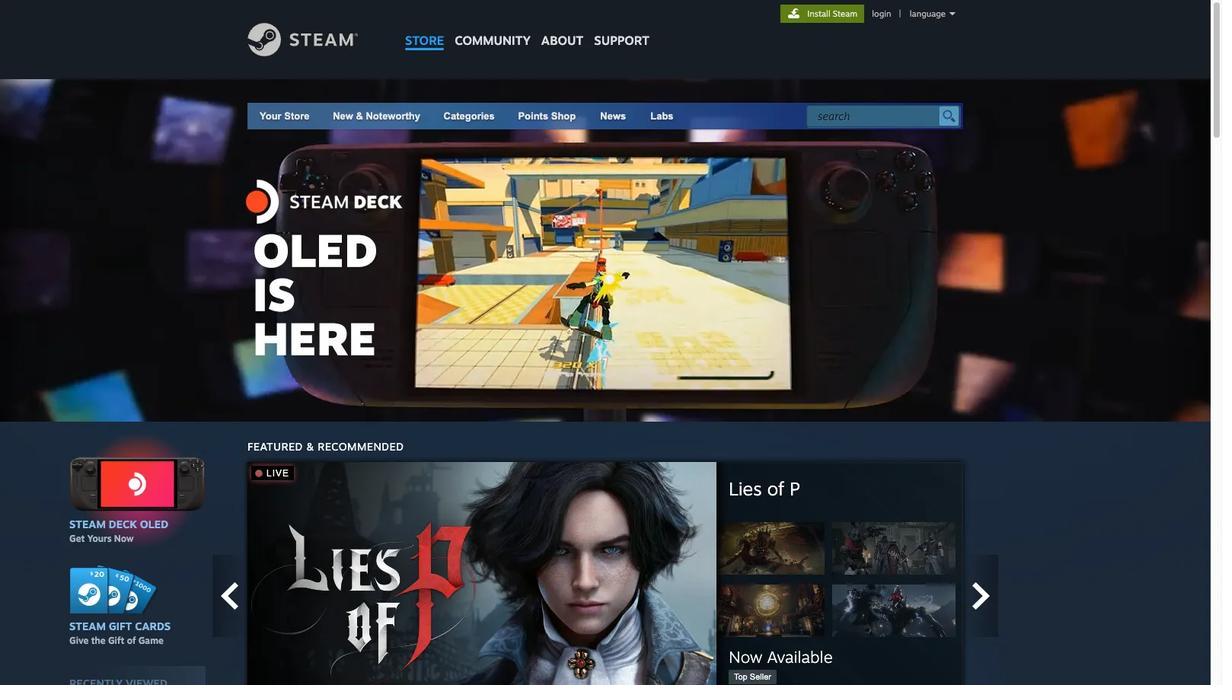 Task type: describe. For each thing, give the bounding box(es) containing it.
1 vertical spatial gift
[[108, 636, 125, 647]]

your store link
[[260, 110, 310, 122]]

shop
[[551, 110, 576, 122]]

steam gift cards
[[69, 620, 171, 633]]

1 vertical spatial of
[[127, 636, 136, 647]]

new
[[333, 110, 353, 122]]

0 horizontal spatial now
[[114, 533, 134, 545]]

install steam link
[[781, 5, 865, 23]]

store
[[405, 33, 444, 48]]

login | language
[[873, 8, 946, 19]]

points
[[518, 110, 549, 122]]

0 vertical spatial gift
[[109, 620, 132, 633]]

steam for steam deck oled
[[69, 518, 106, 531]]

0 vertical spatial steam
[[833, 8, 858, 19]]

noteworthy
[[366, 110, 421, 122]]

lies
[[729, 477, 762, 500]]

language
[[910, 8, 946, 19]]

login
[[873, 8, 892, 19]]

p
[[790, 477, 800, 500]]

top
[[735, 673, 748, 682]]

support link
[[589, 0, 655, 52]]

recommended
[[318, 440, 404, 453]]

store
[[284, 110, 310, 122]]

login link
[[870, 8, 895, 19]]

oled
[[140, 518, 169, 531]]

game
[[138, 636, 164, 647]]

about link
[[536, 0, 589, 52]]

install steam
[[808, 8, 858, 19]]

steam for steam gift cards
[[69, 620, 106, 633]]

install
[[808, 8, 831, 19]]

categories
[[444, 110, 495, 122]]

lies of p
[[729, 477, 800, 500]]

new & noteworthy
[[333, 110, 421, 122]]

labs
[[651, 110, 674, 122]]

news link
[[588, 103, 639, 130]]

available
[[768, 648, 833, 667]]



Task type: vqa. For each thing, say whether or not it's contained in the screenshot.
Noteworthy
yes



Task type: locate. For each thing, give the bounding box(es) containing it.
news
[[601, 110, 627, 122]]

|
[[900, 8, 902, 19]]

cards
[[135, 620, 171, 633]]

0 vertical spatial now
[[114, 533, 134, 545]]

2 vertical spatial steam
[[69, 620, 106, 633]]

& for new
[[356, 110, 363, 122]]

about
[[542, 33, 584, 48]]

1 horizontal spatial &
[[356, 110, 363, 122]]

& right new
[[356, 110, 363, 122]]

now inside now available top seller
[[729, 648, 763, 667]]

gift down steam gift cards
[[108, 636, 125, 647]]

new & noteworthy link
[[333, 110, 421, 122]]

categories link
[[444, 110, 495, 122]]

0 vertical spatial &
[[356, 110, 363, 122]]

&
[[356, 110, 363, 122], [306, 440, 315, 453]]

steam up give
[[69, 620, 106, 633]]

1 horizontal spatial of
[[768, 477, 785, 500]]

yours
[[87, 533, 112, 545]]

1 vertical spatial now
[[729, 648, 763, 667]]

get
[[69, 533, 85, 545]]

of left p at right bottom
[[768, 477, 785, 500]]

give
[[69, 636, 89, 647]]

0 vertical spatial of
[[768, 477, 785, 500]]

gift
[[109, 620, 132, 633], [108, 636, 125, 647]]

0 horizontal spatial of
[[127, 636, 136, 647]]

steam right install
[[833, 8, 858, 19]]

community link
[[450, 0, 536, 55]]

& right featured
[[306, 440, 315, 453]]

deck
[[109, 518, 137, 531]]

your store
[[260, 110, 310, 122]]

seller
[[750, 673, 772, 682]]

featured & recommended
[[248, 440, 404, 453]]

get yours now
[[69, 533, 134, 545]]

now
[[114, 533, 134, 545], [729, 648, 763, 667]]

of
[[768, 477, 785, 500], [127, 636, 136, 647]]

search text field
[[818, 107, 936, 126]]

now available top seller
[[729, 648, 833, 682]]

gift up give the gift of game
[[109, 620, 132, 633]]

give the gift of game
[[69, 636, 164, 647]]

points shop
[[518, 110, 576, 122]]

community
[[455, 33, 531, 48]]

steam
[[833, 8, 858, 19], [69, 518, 106, 531], [69, 620, 106, 633]]

support
[[595, 33, 650, 48]]

1 vertical spatial steam
[[69, 518, 106, 531]]

1 horizontal spatial now
[[729, 648, 763, 667]]

labs link
[[639, 103, 686, 130]]

featured
[[248, 440, 303, 453]]

of down steam gift cards
[[127, 636, 136, 647]]

now down deck
[[114, 533, 134, 545]]

1 vertical spatial &
[[306, 440, 315, 453]]

your
[[260, 110, 282, 122]]

now up top
[[729, 648, 763, 667]]

0 horizontal spatial &
[[306, 440, 315, 453]]

points shop link
[[506, 103, 588, 130]]

steam deck oled
[[69, 518, 169, 531]]

the
[[91, 636, 106, 647]]

& for featured
[[306, 440, 315, 453]]

steam up get
[[69, 518, 106, 531]]

store link
[[400, 0, 450, 55]]



